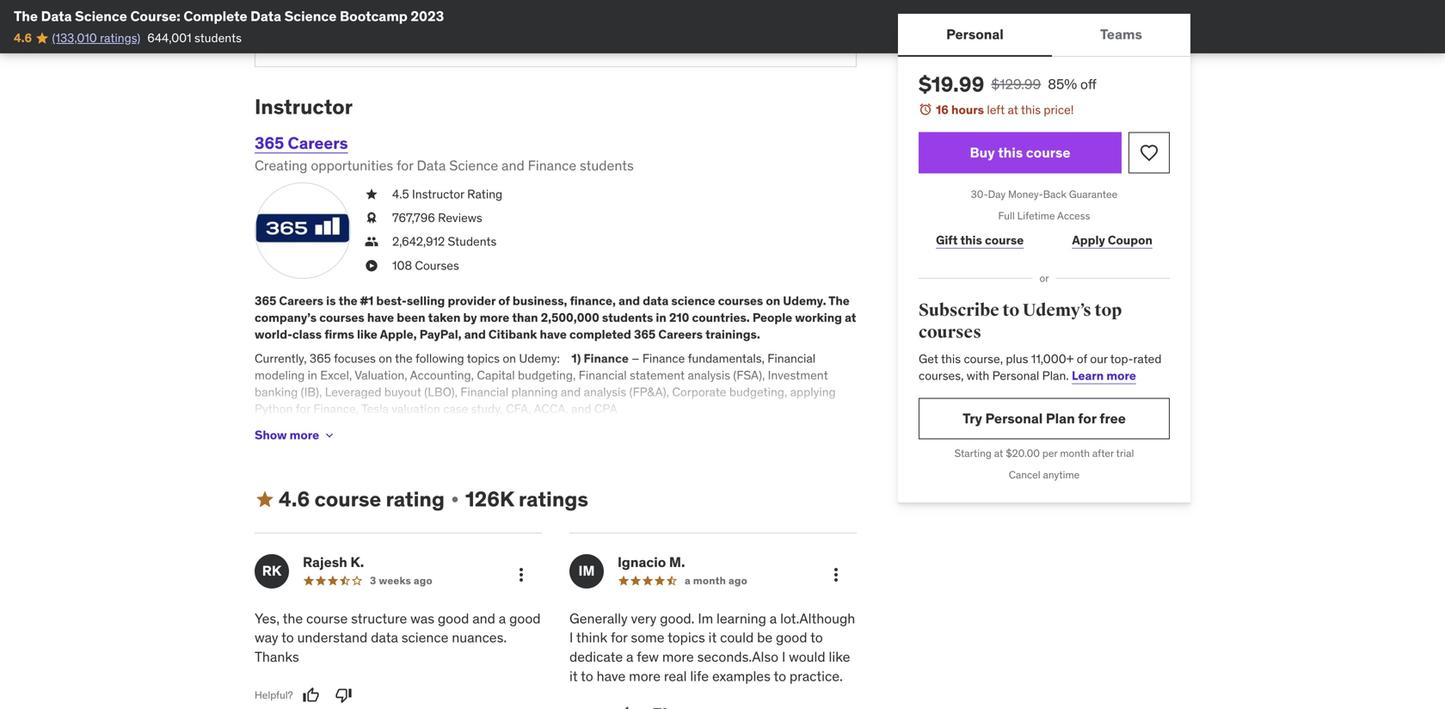 Task type: locate. For each thing, give the bounding box(es) containing it.
$58.97
[[319, 15, 373, 35]]

1 horizontal spatial like
[[829, 648, 851, 666]]

a left few
[[627, 648, 634, 666]]

more
[[480, 310, 510, 325], [1107, 368, 1137, 383], [290, 427, 319, 443], [663, 648, 694, 666], [629, 667, 661, 685]]

365 up creating
[[255, 132, 284, 153]]

buy
[[970, 144, 995, 161]]

the right 'is'
[[339, 293, 358, 309]]

course for buy this course
[[1027, 144, 1071, 161]]

3
[[370, 574, 376, 587]]

data down structure
[[371, 629, 398, 647]]

personal inside button
[[947, 25, 1004, 43]]

3 weeks ago
[[370, 574, 433, 587]]

0 vertical spatial i
[[570, 629, 573, 647]]

of inside get this course, plus 11,000+ of our top-rated courses, with personal plan.
[[1077, 351, 1088, 366]]

to down dedicate
[[581, 667, 594, 685]]

instructor up 365 careers link
[[255, 94, 353, 120]]

this for gift this course
[[961, 232, 983, 248]]

126k
[[466, 486, 514, 512]]

science
[[672, 293, 716, 309], [402, 629, 449, 647]]

i left think
[[570, 629, 573, 647]]

xsmall image left 108
[[365, 257, 379, 274]]

0 horizontal spatial the
[[14, 7, 38, 25]]

of left "our"
[[1077, 351, 1088, 366]]

financial up study,
[[461, 384, 509, 400]]

more down few
[[629, 667, 661, 685]]

0 vertical spatial it
[[709, 629, 717, 647]]

course:
[[130, 7, 181, 25]]

0 vertical spatial the
[[339, 293, 358, 309]]

examples
[[713, 667, 771, 685]]

the inside 365 careers is the #1 best-selling provider of business, finance, and data science courses on udemy. the company's courses have been taken by more than 2,500,000 students in 210 countries. people working at world-class firms like apple, paypal, and citibank have completed 365 careers trainings.
[[829, 293, 850, 309]]

this
[[1022, 102, 1041, 117], [999, 144, 1024, 161], [961, 232, 983, 248], [942, 351, 961, 366]]

topics inside although i think for some topics it could be good to dedicate a few more seconds.
[[668, 629, 706, 647]]

instructor up 767,796 reviews
[[412, 186, 465, 202]]

0 horizontal spatial 4.6
[[14, 30, 32, 46]]

valuation,
[[355, 367, 408, 383]]

the inside the yes, the course structure was good and a good way to understand data science nuances. thanks
[[283, 610, 303, 627]]

more inside 'also i would like it to have more real life examples to practice.'
[[629, 667, 661, 685]]

1 vertical spatial it
[[570, 667, 578, 685]]

to down also
[[774, 667, 787, 685]]

world-
[[255, 327, 293, 342]]

topics down generally very good. im learning a lot. on the bottom
[[668, 629, 706, 647]]

on up capital
[[503, 351, 516, 366]]

4.6 left (133,010
[[14, 30, 32, 46]]

xsmall image
[[365, 186, 379, 203], [365, 210, 379, 227], [365, 233, 379, 250], [365, 257, 379, 274], [323, 429, 337, 442], [448, 493, 462, 506]]

science inside 365 careers is the #1 best-selling provider of business, finance, and data science courses on udemy. the company's courses have been taken by more than 2,500,000 students in 210 countries. people working at world-class firms like apple, paypal, and citibank have completed 365 careers trainings.
[[672, 293, 716, 309]]

tab list containing personal
[[899, 14, 1191, 57]]

course for yes, the course structure was good and a good way to understand data science nuances. thanks
[[306, 610, 348, 627]]

1 horizontal spatial have
[[540, 327, 567, 342]]

1 horizontal spatial at
[[995, 447, 1004, 460]]

0 vertical spatial financial
[[768, 351, 816, 366]]

buy this course button
[[919, 132, 1122, 174]]

financial up investment
[[768, 351, 816, 366]]

2 vertical spatial at
[[995, 447, 1004, 460]]

investment
[[768, 367, 828, 383]]

rated
[[1134, 351, 1162, 366]]

0 vertical spatial science
[[672, 293, 716, 309]]

full
[[999, 209, 1015, 222]]

1 vertical spatial in
[[308, 367, 317, 383]]

0 vertical spatial in
[[656, 310, 667, 325]]

tab list
[[899, 14, 1191, 57]]

complete
[[184, 7, 248, 25]]

at left $20.00 at bottom right
[[995, 447, 1004, 460]]

ignacio m.
[[618, 553, 686, 571]]

apple,
[[380, 327, 417, 342]]

it inside although i think for some topics it could be good to dedicate a few more seconds.
[[709, 629, 717, 647]]

0 horizontal spatial in
[[308, 367, 317, 383]]

xsmall image for 2,642,912 students
[[365, 233, 379, 250]]

it down im
[[709, 629, 717, 647]]

subscribe to udemy's top courses
[[919, 300, 1123, 343]]

additional actions for review by ignacio m. image
[[826, 564, 847, 585]]

1 horizontal spatial good
[[510, 610, 541, 627]]

few
[[637, 648, 659, 666]]

1 ago from the left
[[414, 574, 433, 587]]

on up people
[[766, 293, 781, 309]]

modeling
[[255, 367, 305, 383]]

students
[[448, 234, 497, 249]]

1 vertical spatial the
[[829, 293, 850, 309]]

0 horizontal spatial of
[[499, 293, 510, 309]]

1 horizontal spatial ago
[[729, 574, 748, 587]]

hours
[[952, 102, 985, 117]]

1 horizontal spatial 4.6
[[279, 486, 310, 512]]

careers down 210 countries.
[[659, 327, 703, 342]]

this right the buy
[[999, 144, 1024, 161]]

at right left
[[1008, 102, 1019, 117]]

understand
[[297, 629, 368, 647]]

course inside buy this course button
[[1027, 144, 1071, 161]]

0 vertical spatial instructor
[[255, 94, 353, 120]]

1 vertical spatial analysis
[[584, 384, 627, 400]]

365 careers image
[[255, 182, 351, 279]]

selling
[[407, 293, 445, 309]]

applying
[[791, 384, 836, 400]]

1 horizontal spatial analysis
[[688, 367, 731, 383]]

and inside the yes, the course structure was good and a good way to understand data science nuances. thanks
[[473, 610, 496, 627]]

plan
[[1046, 410, 1076, 427]]

2 vertical spatial the
[[283, 610, 303, 627]]

for down (ib), at the bottom left
[[296, 401, 311, 417]]

leveraged
[[325, 384, 382, 400]]

0 horizontal spatial at
[[845, 310, 857, 325]]

4.6
[[14, 30, 32, 46], [279, 486, 310, 512]]

for right think
[[611, 629, 628, 647]]

course up "k."
[[315, 486, 381, 512]]

get this course, plus 11,000+ of our top-rated courses, with personal plan.
[[919, 351, 1162, 383]]

analysis up cpa
[[584, 384, 627, 400]]

1 vertical spatial of
[[1077, 351, 1088, 366]]

1 horizontal spatial courses
[[718, 293, 764, 309]]

course down full
[[985, 232, 1024, 248]]

udemy:
[[519, 351, 560, 366]]

science up (133,010 ratings)
[[75, 7, 127, 25]]

0 vertical spatial 4.6
[[14, 30, 32, 46]]

this inside gift this course link
[[961, 232, 983, 248]]

science up rating
[[449, 157, 498, 174]]

this inside get this course, plus 11,000+ of our top-rated courses, with personal plan.
[[942, 351, 961, 366]]

2 horizontal spatial courses
[[919, 322, 982, 343]]

at
[[1008, 102, 1019, 117], [845, 310, 857, 325], [995, 447, 1004, 460]]

budgeting,
[[518, 367, 576, 383], [730, 384, 788, 400]]

more up the real
[[663, 648, 694, 666]]

i inside although i think for some topics it could be good to dedicate a few more seconds.
[[570, 629, 573, 647]]

science for courses
[[672, 293, 716, 309]]

0 vertical spatial personal
[[947, 25, 1004, 43]]

xsmall image left 4.5
[[365, 186, 379, 203]]

0 vertical spatial like
[[357, 327, 378, 342]]

at inside 365 careers is the #1 best-selling provider of business, finance, and data science courses on udemy. the company's courses have been taken by more than 2,500,000 students in 210 countries. people working at world-class firms like apple, paypal, and citibank have completed 365 careers trainings.
[[845, 310, 857, 325]]

more right show
[[290, 427, 319, 443]]

2 vertical spatial financial
[[461, 384, 509, 400]]

ago right weeks
[[414, 574, 433, 587]]

0 horizontal spatial instructor
[[255, 94, 353, 120]]

1 horizontal spatial science
[[285, 7, 337, 25]]

careers inside "365 careers creating opportunities for data science and finance students"
[[288, 132, 348, 153]]

1 horizontal spatial topics
[[668, 629, 706, 647]]

in up (ib), at the bottom left
[[308, 367, 317, 383]]

1 vertical spatial 4.6
[[279, 486, 310, 512]]

month right "per"
[[1061, 447, 1090, 460]]

the right yes,
[[283, 610, 303, 627]]

month up im
[[693, 574, 726, 587]]

data up (133,010
[[41, 7, 72, 25]]

personal down plus
[[993, 368, 1040, 383]]

of right provider
[[499, 293, 510, 309]]

course for gift this course
[[985, 232, 1024, 248]]

1 vertical spatial like
[[829, 648, 851, 666]]

at right working
[[845, 310, 857, 325]]

like inside 'also i would like it to have more real life examples to practice.'
[[829, 648, 851, 666]]

210 countries.
[[670, 310, 750, 325]]

have down dedicate
[[597, 667, 626, 685]]

0 vertical spatial at
[[1008, 102, 1019, 117]]

1 horizontal spatial data
[[251, 7, 281, 25]]

2 ago from the left
[[729, 574, 748, 587]]

m.
[[669, 553, 686, 571]]

2 vertical spatial have
[[597, 667, 626, 685]]

0 horizontal spatial month
[[693, 574, 726, 587]]

back
[[1044, 188, 1067, 201]]

108
[[392, 258, 412, 273]]

best-
[[376, 293, 407, 309]]

of inside 365 careers is the #1 best-selling provider of business, finance, and data science courses on udemy. the company's courses have been taken by more than 2,500,000 students in 210 countries. people working at world-class firms like apple, paypal, and citibank have completed 365 careers trainings.
[[499, 293, 510, 309]]

i
[[570, 629, 573, 647], [782, 648, 786, 666]]

financial down 1)
[[579, 367, 627, 383]]

rating
[[467, 186, 503, 202]]

4.6 right the medium 'icon'
[[279, 486, 310, 512]]

data inside 365 careers is the #1 best-selling provider of business, finance, and data science courses on udemy. the company's courses have been taken by more than 2,500,000 students in 210 countries. people working at world-class firms like apple, paypal, and citibank have completed 365 careers trainings.
[[643, 293, 669, 309]]

it down dedicate
[[570, 667, 578, 685]]

science for careers
[[449, 157, 498, 174]]

topics up capital
[[467, 351, 500, 366]]

the
[[339, 293, 358, 309], [395, 351, 413, 366], [283, 610, 303, 627]]

courses up firms
[[319, 310, 365, 325]]

more inside 365 careers is the #1 best-selling provider of business, finance, and data science courses on udemy. the company's courses have been taken by more than 2,500,000 students in 210 countries. people working at world-class firms like apple, paypal, and citibank have completed 365 careers trainings.
[[480, 310, 510, 325]]

0 horizontal spatial data
[[371, 629, 398, 647]]

in inside 365 careers is the #1 best-selling provider of business, finance, and data science courses on udemy. the company's courses have been taken by more than 2,500,000 students in 210 countries. people working at world-class firms like apple, paypal, and citibank have completed 365 careers trainings.
[[656, 310, 667, 325]]

and
[[502, 157, 525, 174], [619, 293, 640, 309], [465, 327, 486, 342], [561, 384, 581, 400], [572, 401, 592, 417], [473, 610, 496, 627]]

personal
[[947, 25, 1004, 43], [993, 368, 1040, 383], [986, 410, 1043, 427]]

and inside "365 careers creating opportunities for data science and finance students"
[[502, 157, 525, 174]]

budgeting, down the (fsa),
[[730, 384, 788, 400]]

this for buy this course
[[999, 144, 1024, 161]]

1 horizontal spatial of
[[1077, 351, 1088, 366]]

science down was
[[402, 629, 449, 647]]

0 horizontal spatial science
[[402, 629, 449, 647]]

2 horizontal spatial science
[[449, 157, 498, 174]]

fundamentals,
[[688, 351, 765, 366]]

11,000+
[[1032, 351, 1074, 366]]

1 vertical spatial students
[[580, 157, 634, 174]]

0 horizontal spatial topics
[[467, 351, 500, 366]]

tesla
[[361, 401, 389, 417]]

finance,
[[570, 293, 616, 309]]

mark review by rajesh k. as helpful image
[[303, 687, 320, 704]]

to right way
[[282, 629, 294, 647]]

0 vertical spatial careers
[[288, 132, 348, 153]]

0 vertical spatial budgeting,
[[518, 367, 576, 383]]

this up courses,
[[942, 351, 961, 366]]

(fsa),
[[734, 367, 765, 383]]

to left udemy's
[[1003, 300, 1020, 321]]

data right complete
[[251, 7, 281, 25]]

course
[[1027, 144, 1071, 161], [985, 232, 1024, 248], [315, 486, 381, 512], [306, 610, 348, 627]]

data for understand
[[371, 629, 398, 647]]

yes,
[[255, 610, 280, 627]]

good down additional actions for review by rajesh k. icon
[[510, 610, 541, 627]]

personal up $20.00 at bottom right
[[986, 410, 1043, 427]]

for inside "365 careers creating opportunities for data science and finance students"
[[397, 157, 414, 174]]

careers up company's
[[279, 293, 324, 309]]

1 horizontal spatial science
[[672, 293, 716, 309]]

mark review by rajesh k. as unhelpful image
[[335, 687, 353, 704]]

budgeting, down udemy:
[[518, 367, 576, 383]]

1 vertical spatial i
[[782, 648, 786, 666]]

xsmall image for 4.5 instructor rating
[[365, 186, 379, 203]]

data inside "365 careers creating opportunities for data science and finance students"
[[417, 157, 446, 174]]

2 horizontal spatial finance
[[643, 351, 685, 366]]

good right was
[[438, 610, 469, 627]]

in left 210 countries.
[[656, 310, 667, 325]]

1 vertical spatial the
[[395, 351, 413, 366]]

0 vertical spatial data
[[643, 293, 669, 309]]

like up practice.
[[829, 648, 851, 666]]

1 vertical spatial science
[[402, 629, 449, 647]]

0 vertical spatial month
[[1061, 447, 1090, 460]]

science inside "365 careers creating opportunities for data science and finance students"
[[449, 157, 498, 174]]

0 horizontal spatial i
[[570, 629, 573, 647]]

for up 4.5
[[397, 157, 414, 174]]

have down 2,500,000
[[540, 327, 567, 342]]

0 horizontal spatial ago
[[414, 574, 433, 587]]

xsmall image left 767,796
[[365, 210, 379, 227]]

on up valuation,
[[379, 351, 392, 366]]

2 vertical spatial students
[[602, 310, 653, 325]]

2 horizontal spatial data
[[417, 157, 446, 174]]

business,
[[513, 293, 568, 309]]

0 horizontal spatial like
[[357, 327, 378, 342]]

ratings)
[[100, 30, 141, 46]]

course up understand
[[306, 610, 348, 627]]

analysis up the corporate
[[688, 367, 731, 383]]

1 vertical spatial financial
[[579, 367, 627, 383]]

a down m.
[[685, 574, 691, 587]]

science inside the yes, the course structure was good and a good way to understand data science nuances. thanks
[[402, 629, 449, 647]]

data
[[41, 7, 72, 25], [251, 7, 281, 25], [417, 157, 446, 174]]

courses down subscribe
[[919, 322, 982, 343]]

company's
[[255, 310, 317, 325]]

to up "would"
[[811, 629, 823, 647]]

ago up learning
[[729, 574, 748, 587]]

1 horizontal spatial financial
[[579, 367, 627, 383]]

learn
[[1072, 368, 1104, 383]]

2,642,912
[[392, 234, 445, 249]]

structure
[[351, 610, 407, 627]]

this inside buy this course button
[[999, 144, 1024, 161]]

science for nuances.
[[402, 629, 449, 647]]

1 vertical spatial budgeting,
[[730, 384, 788, 400]]

1 horizontal spatial budgeting,
[[730, 384, 788, 400]]

0 vertical spatial have
[[367, 310, 394, 325]]

1 vertical spatial topics
[[668, 629, 706, 647]]

i for would
[[782, 648, 786, 666]]

alarm image
[[919, 102, 933, 116]]

personal inside get this course, plus 11,000+ of our top-rated courses, with personal plan.
[[993, 368, 1040, 383]]

data inside the yes, the course structure was good and a good way to understand data science nuances. thanks
[[371, 629, 398, 647]]

xsmall image down finance,
[[323, 429, 337, 442]]

coupon
[[1108, 232, 1153, 248]]

science left the bootcamp
[[285, 7, 337, 25]]

365 up "excel,"
[[310, 351, 331, 366]]

life
[[691, 667, 709, 685]]

1 horizontal spatial month
[[1061, 447, 1090, 460]]

personal up $19.99
[[947, 25, 1004, 43]]

starting
[[955, 447, 992, 460]]

more down top-
[[1107, 368, 1137, 383]]

126k ratings
[[466, 486, 589, 512]]

$129.99
[[992, 75, 1042, 93]]

xsmall image left 2,642,912
[[365, 233, 379, 250]]

nuances.
[[452, 629, 507, 647]]

1 vertical spatial instructor
[[412, 186, 465, 202]]

the down apple, at top left
[[395, 351, 413, 366]]

i inside 'also i would like it to have more real life examples to practice.'
[[782, 648, 786, 666]]

1 horizontal spatial it
[[709, 629, 717, 647]]

teams button
[[1053, 14, 1191, 55]]

analysis
[[688, 367, 731, 383], [584, 384, 627, 400]]

learning
[[717, 610, 767, 627]]

0 horizontal spatial have
[[367, 310, 394, 325]]

2 horizontal spatial good
[[776, 629, 808, 647]]

0 horizontal spatial data
[[41, 7, 72, 25]]

1 horizontal spatial i
[[782, 648, 786, 666]]

365
[[255, 132, 284, 153], [255, 293, 277, 309], [634, 327, 656, 342], [310, 351, 331, 366]]

0 horizontal spatial the
[[283, 610, 303, 627]]

wishlist image
[[1140, 143, 1160, 163]]

1 vertical spatial data
[[371, 629, 398, 647]]

be
[[757, 629, 773, 647]]

2 horizontal spatial have
[[597, 667, 626, 685]]

0 horizontal spatial science
[[75, 7, 127, 25]]

science up 210 countries.
[[672, 293, 716, 309]]

trial
[[1117, 447, 1135, 460]]

data right finance,
[[643, 293, 669, 309]]

and up rating
[[502, 157, 525, 174]]

more right by
[[480, 310, 510, 325]]

course inside gift this course link
[[985, 232, 1024, 248]]

$384.97
[[380, 16, 432, 34]]

reviews
[[438, 210, 483, 226]]

learn more
[[1072, 368, 1137, 383]]

0 horizontal spatial budgeting,
[[518, 367, 576, 383]]

careers up opportunities
[[288, 132, 348, 153]]

have inside 'also i would like it to have more real life examples to practice.'
[[597, 667, 626, 685]]

course up the back
[[1027, 144, 1071, 161]]

1 vertical spatial careers
[[279, 293, 324, 309]]

1 vertical spatial at
[[845, 310, 857, 325]]

2 horizontal spatial on
[[766, 293, 781, 309]]

2 horizontal spatial the
[[395, 351, 413, 366]]

data up 4.5 instructor rating
[[417, 157, 446, 174]]

courses up trainings.
[[718, 293, 764, 309]]

0 horizontal spatial on
[[379, 351, 392, 366]]

subscribe
[[919, 300, 1000, 321]]

to inside the yes, the course structure was good and a good way to understand data science nuances. thanks
[[282, 629, 294, 647]]

good down lot.
[[776, 629, 808, 647]]

have down best-
[[367, 310, 394, 325]]

courses
[[415, 258, 459, 273]]

a left lot.
[[770, 610, 777, 627]]

more inside button
[[290, 427, 319, 443]]

after
[[1093, 447, 1115, 460]]

this right the gift
[[961, 232, 983, 248]]

course inside the yes, the course structure was good and a good way to understand data science nuances. thanks
[[306, 610, 348, 627]]

(fp&a),
[[630, 384, 670, 400]]

in inside "– finance fundamentals, financial modeling in excel, valuation, accounting, capital budgeting, financial statement analysis (fsa), investment banking (ib), leveraged buyout (lbo), financial planning and analysis (fp&a), corporate budgeting, applying python for finance, tesla valuation case study, cfa, acca, and cpa"
[[308, 367, 317, 383]]

a up nuances. on the bottom of the page
[[499, 610, 506, 627]]



Task type: describe. For each thing, give the bounding box(es) containing it.
good.
[[660, 610, 695, 627]]

for inside although i think for some topics it could be good to dedicate a few more seconds.
[[611, 629, 628, 647]]

finance inside "– finance fundamentals, financial modeling in excel, valuation, accounting, capital budgeting, financial statement analysis (fsa), investment banking (ib), leveraged buyout (lbo), financial planning and analysis (fp&a), corporate budgeting, applying python for finance, tesla valuation case study, cfa, acca, and cpa"
[[643, 351, 685, 366]]

or
[[1040, 272, 1050, 285]]

on inside 365 careers is the #1 best-selling provider of business, finance, and data science courses on udemy. the company's courses have been taken by more than 2,500,000 students in 210 countries. people working at world-class firms like apple, paypal, and citibank have completed 365 careers trainings.
[[766, 293, 781, 309]]

medium image
[[255, 489, 275, 510]]

for left free
[[1079, 410, 1097, 427]]

(ib),
[[301, 384, 322, 400]]

paypal,
[[420, 327, 462, 342]]

case
[[443, 401, 468, 417]]

0 horizontal spatial courses
[[319, 310, 365, 325]]

4.6 for 4.6
[[14, 30, 32, 46]]

mark review by ignacio m. as unhelpful image
[[650, 706, 668, 709]]

total: $58.97 $384.97
[[276, 14, 432, 35]]

at inside starting at $20.00 per month after trial cancel anytime
[[995, 447, 1004, 460]]

teams
[[1101, 25, 1143, 43]]

1 horizontal spatial on
[[503, 351, 516, 366]]

for inside "– finance fundamentals, financial modeling in excel, valuation, accounting, capital budgeting, financial statement analysis (fsa), investment banking (ib), leveraged buyout (lbo), financial planning and analysis (fp&a), corporate budgeting, applying python for finance, tesla valuation case study, cfa, acca, and cpa"
[[296, 401, 311, 417]]

would
[[789, 648, 826, 666]]

left
[[987, 102, 1005, 117]]

365 careers creating opportunities for data science and finance students
[[255, 132, 634, 174]]

ago for m.
[[729, 574, 748, 587]]

data for 365
[[417, 157, 446, 174]]

to inside although i think for some topics it could be good to dedicate a few more seconds.
[[811, 629, 823, 647]]

off
[[1081, 75, 1097, 93]]

ago for k.
[[414, 574, 433, 587]]

finance inside "365 careers creating opportunities for data science and finance students"
[[528, 157, 577, 174]]

1 vertical spatial month
[[693, 574, 726, 587]]

0 vertical spatial the
[[14, 7, 38, 25]]

generally
[[570, 610, 628, 627]]

gift this course link
[[919, 223, 1042, 257]]

working
[[795, 310, 843, 325]]

our
[[1091, 351, 1108, 366]]

365 careers is the #1 best-selling provider of business, finance, and data science courses on udemy. the company's courses have been taken by more than 2,500,000 students in 210 countries. people working at world-class firms like apple, paypal, and citibank have completed 365 careers trainings.
[[255, 293, 857, 342]]

trainings.
[[706, 327, 761, 342]]

xsmall image for 767,796 reviews
[[365, 210, 379, 227]]

firms
[[325, 327, 354, 342]]

30-
[[971, 188, 989, 201]]

1 horizontal spatial finance
[[584, 351, 629, 366]]

students inside 365 careers is the #1 best-selling provider of business, finance, and data science courses on udemy. the company's courses have been taken by more than 2,500,000 students in 210 countries. people working at world-class firms like apple, paypal, and citibank have completed 365 careers trainings.
[[602, 310, 653, 325]]

2 horizontal spatial financial
[[768, 351, 816, 366]]

1 vertical spatial have
[[540, 327, 567, 342]]

644,001
[[147, 30, 192, 46]]

2 vertical spatial personal
[[986, 410, 1043, 427]]

statement
[[630, 367, 685, 383]]

gift this course
[[936, 232, 1024, 248]]

and down by
[[465, 327, 486, 342]]

free
[[1100, 410, 1127, 427]]

guarantee
[[1070, 188, 1118, 201]]

this left price!
[[1022, 102, 1041, 117]]

data for and
[[643, 293, 669, 309]]

show
[[255, 427, 287, 443]]

corporate
[[672, 384, 727, 400]]

top-
[[1111, 351, 1134, 366]]

to inside subscribe to udemy's top courses
[[1003, 300, 1020, 321]]

mark review by ignacio m. as helpful image
[[618, 706, 635, 709]]

science for data
[[285, 7, 337, 25]]

xsmall image inside show more button
[[323, 429, 337, 442]]

finance,
[[313, 401, 359, 417]]

like inside 365 careers is the #1 best-selling provider of business, finance, and data science courses on udemy. the company's courses have been taken by more than 2,500,000 students in 210 countries. people working at world-class firms like apple, paypal, and citibank have completed 365 careers trainings.
[[357, 327, 378, 342]]

xsmall image left the 126k
[[448, 493, 462, 506]]

1 horizontal spatial instructor
[[412, 186, 465, 202]]

plus
[[1006, 351, 1029, 366]]

365 careers link
[[255, 132, 348, 153]]

4.6 course rating
[[279, 486, 445, 512]]

4.5
[[392, 186, 409, 202]]

rajesh
[[303, 553, 348, 571]]

767,796
[[392, 210, 435, 226]]

2 vertical spatial careers
[[659, 327, 703, 342]]

data for the
[[251, 7, 281, 25]]

taken
[[428, 310, 461, 325]]

starting at $20.00 per month after trial cancel anytime
[[955, 447, 1135, 481]]

apply
[[1073, 232, 1106, 248]]

buy this course
[[970, 144, 1071, 161]]

bootcamp
[[340, 7, 408, 25]]

udemy's
[[1023, 300, 1092, 321]]

currently, 365 focuses on the following topics on udemy: 1) finance
[[255, 351, 629, 366]]

generally very good. im learning a lot.
[[570, 610, 800, 627]]

additional actions for review by rajesh k. image
[[511, 564, 532, 585]]

month inside starting at $20.00 per month after trial cancel anytime
[[1061, 447, 1090, 460]]

show more button
[[255, 418, 337, 453]]

4.6 for 4.6 course rating
[[279, 486, 310, 512]]

and up acca,
[[561, 384, 581, 400]]

more inside although i think for some topics it could be good to dedicate a few more seconds.
[[663, 648, 694, 666]]

access
[[1058, 209, 1091, 222]]

rk
[[262, 562, 282, 580]]

courses inside subscribe to udemy's top courses
[[919, 322, 982, 343]]

0 vertical spatial analysis
[[688, 367, 731, 383]]

than
[[512, 310, 538, 325]]

acca,
[[534, 401, 569, 417]]

learn more link
[[1072, 368, 1137, 383]]

banking
[[255, 384, 298, 400]]

cfa,
[[506, 401, 531, 417]]

accounting,
[[410, 367, 474, 383]]

a inside although i think for some topics it could be good to dedicate a few more seconds.
[[627, 648, 634, 666]]

class
[[293, 327, 322, 342]]

day
[[989, 188, 1006, 201]]

this for get this course, plus 11,000+ of our top-rated courses, with personal plan.
[[942, 351, 961, 366]]

seconds.
[[698, 648, 752, 666]]

udemy.
[[783, 293, 827, 309]]

also i would like it to have more real life examples to practice.
[[570, 648, 851, 685]]

365 up company's
[[255, 293, 277, 309]]

16
[[936, 102, 949, 117]]

students inside "365 careers creating opportunities for data science and finance students"
[[580, 157, 634, 174]]

good inside although i think for some topics it could be good to dedicate a few more seconds.
[[776, 629, 808, 647]]

planning
[[512, 384, 558, 400]]

im
[[698, 610, 714, 627]]

0 vertical spatial topics
[[467, 351, 500, 366]]

365 up –
[[634, 327, 656, 342]]

2,500,000
[[541, 310, 600, 325]]

people
[[753, 310, 793, 325]]

(133,010
[[52, 30, 97, 46]]

1)
[[572, 351, 581, 366]]

was
[[411, 610, 435, 627]]

although i think for some topics it could be good to dedicate a few more seconds.
[[570, 610, 856, 666]]

per
[[1043, 447, 1058, 460]]

a inside the yes, the course structure was good and a good way to understand data science nuances. thanks
[[499, 610, 506, 627]]

apply coupon
[[1073, 232, 1153, 248]]

$19.99
[[919, 71, 985, 97]]

0 vertical spatial students
[[195, 30, 242, 46]]

try personal plan for free link
[[919, 398, 1170, 439]]

although
[[800, 610, 856, 627]]

some
[[631, 629, 665, 647]]

a month ago
[[685, 574, 748, 587]]

and right finance,
[[619, 293, 640, 309]]

0 horizontal spatial financial
[[461, 384, 509, 400]]

careers for 365 careers creating opportunities for data science and finance students
[[288, 132, 348, 153]]

python
[[255, 401, 293, 417]]

i for think
[[570, 629, 573, 647]]

365 inside "365 careers creating opportunities for data science and finance students"
[[255, 132, 284, 153]]

0 horizontal spatial analysis
[[584, 384, 627, 400]]

it inside 'also i would like it to have more real life examples to practice.'
[[570, 667, 578, 685]]

careers for 365 careers is the #1 best-selling provider of business, finance, and data science courses on udemy. the company's courses have been taken by more than 2,500,000 students in 210 countries. people working at world-class firms like apple, paypal, and citibank have completed 365 careers trainings.
[[279, 293, 324, 309]]

the inside 365 careers is the #1 best-selling provider of business, finance, and data science courses on udemy. the company's courses have been taken by more than 2,500,000 students in 210 countries. people working at world-class firms like apple, paypal, and citibank have completed 365 careers trainings.
[[339, 293, 358, 309]]

capital
[[477, 367, 515, 383]]

with
[[967, 368, 990, 383]]

2 horizontal spatial at
[[1008, 102, 1019, 117]]

0 horizontal spatial good
[[438, 610, 469, 627]]

lot.
[[781, 610, 800, 627]]

personal button
[[899, 14, 1053, 55]]

ratings
[[519, 486, 589, 512]]

and left cpa
[[572, 401, 592, 417]]

xsmall image for 108 courses
[[365, 257, 379, 274]]

opportunities
[[311, 157, 393, 174]]

(133,010 ratings)
[[52, 30, 141, 46]]



Task type: vqa. For each thing, say whether or not it's contained in the screenshot.
$89.99
no



